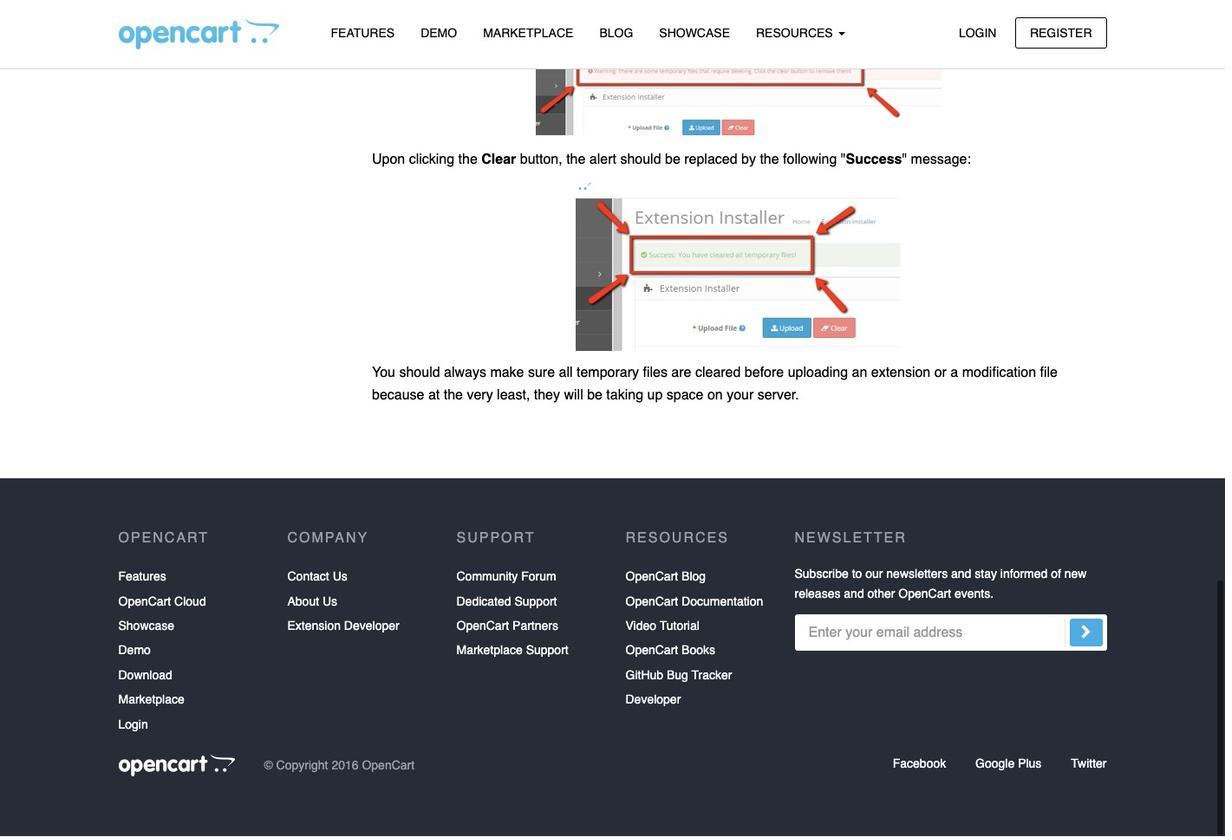 Task type: locate. For each thing, give the bounding box(es) containing it.
opencart up opencart cloud
[[118, 532, 209, 547]]

resources
[[756, 26, 837, 40], [626, 532, 729, 547]]

demo
[[421, 26, 457, 40], [118, 645, 151, 659]]

0 horizontal spatial be
[[587, 389, 603, 404]]

be right will
[[587, 389, 603, 404]]

copyright
[[276, 760, 328, 773]]

documentation
[[682, 596, 763, 609]]

0 horizontal spatial login
[[118, 719, 148, 732]]

showcase down opencart cloud link
[[118, 620, 174, 634]]

0 vertical spatial should
[[620, 152, 661, 168]]

the right by
[[760, 152, 779, 168]]

login
[[959, 26, 997, 39], [118, 719, 148, 732]]

1 vertical spatial blog
[[682, 571, 706, 585]]

1 vertical spatial should
[[399, 366, 440, 382]]

books
[[682, 645, 715, 659]]

0 vertical spatial marketplace link
[[470, 18, 587, 49]]

" left the message:
[[902, 152, 907, 168]]

0 horizontal spatial demo link
[[118, 640, 151, 664]]

0 horizontal spatial features
[[118, 571, 166, 585]]

about
[[287, 596, 319, 609]]

1 horizontal spatial showcase link
[[646, 18, 743, 49]]

opencart cloud
[[118, 596, 206, 609]]

login left register
[[959, 26, 997, 39]]

2 vertical spatial support
[[526, 645, 569, 659]]

the right at
[[444, 389, 463, 404]]

0 horizontal spatial marketplace link
[[118, 689, 185, 713]]

twitter
[[1071, 758, 1107, 772]]

0 horizontal spatial showcase link
[[118, 615, 174, 640]]

0 vertical spatial blog
[[600, 26, 633, 40]]

1 horizontal spatial demo link
[[408, 18, 470, 49]]

video tutorial
[[626, 620, 700, 634]]

register
[[1030, 26, 1092, 39]]

0 vertical spatial showcase
[[659, 26, 730, 40]]

us for about us
[[323, 596, 337, 609]]

©
[[264, 760, 273, 773]]

1 vertical spatial features
[[118, 571, 166, 585]]

0 vertical spatial be
[[665, 152, 681, 168]]

showcase link
[[646, 18, 743, 49], [118, 615, 174, 640]]

showcase right 'blog' link
[[659, 26, 730, 40]]

1 vertical spatial login link
[[118, 713, 148, 738]]

features link for demo
[[318, 18, 408, 49]]

1 horizontal spatial showcase
[[659, 26, 730, 40]]

opencart for opencart cloud
[[118, 596, 171, 609]]

be inside you should always make sure all temporary files are cleared before uploading an extension or a modification file because at the very least, they will be taking up space on your server.
[[587, 389, 603, 404]]

informed
[[1001, 568, 1048, 582]]

be left replaced at top
[[665, 152, 681, 168]]

file
[[1040, 366, 1058, 382]]

resources link
[[743, 18, 858, 49]]

community forum link
[[457, 566, 556, 590]]

opencart down newsletters
[[899, 588, 951, 602]]

0 horizontal spatial features link
[[118, 566, 166, 590]]

0 horizontal spatial resources
[[626, 532, 729, 547]]

1 horizontal spatial should
[[620, 152, 661, 168]]

" right 'following'
[[841, 152, 846, 168]]

us for contact us
[[333, 571, 348, 585]]

developer right extension
[[344, 620, 400, 634]]

temporary
[[577, 366, 639, 382]]

1 horizontal spatial marketplace link
[[470, 18, 587, 49]]

developer inside extension developer link
[[344, 620, 400, 634]]

0 vertical spatial demo link
[[408, 18, 470, 49]]

video
[[626, 620, 657, 634]]

1 horizontal spatial blog
[[682, 571, 706, 585]]

1 vertical spatial be
[[587, 389, 603, 404]]

opencart blog link
[[626, 566, 706, 590]]

opencart
[[118, 532, 209, 547], [626, 571, 678, 585], [899, 588, 951, 602], [118, 596, 171, 609], [626, 596, 678, 609], [457, 620, 509, 634], [626, 645, 678, 659], [362, 760, 415, 773]]

to
[[852, 568, 862, 582]]

1 horizontal spatial features
[[331, 26, 395, 40]]

1 vertical spatial features link
[[118, 566, 166, 590]]

demo for 'demo' link to the bottom
[[118, 645, 151, 659]]

login link
[[944, 17, 1012, 48], [118, 713, 148, 738]]

opencart right 2016
[[362, 760, 415, 773]]

register link
[[1015, 17, 1107, 48]]

1 horizontal spatial resources
[[756, 26, 837, 40]]

the
[[458, 152, 478, 168], [566, 152, 586, 168], [760, 152, 779, 168], [444, 389, 463, 404]]

upon
[[372, 152, 405, 168]]

1 horizontal spatial and
[[951, 568, 972, 582]]

0 horizontal spatial should
[[399, 366, 440, 382]]

showcase inside showcase link
[[659, 26, 730, 40]]

company
[[287, 532, 369, 547]]

0 vertical spatial features link
[[318, 18, 408, 49]]

always
[[444, 366, 486, 382]]

newsletters
[[887, 568, 948, 582]]

1 vertical spatial marketplace
[[457, 645, 523, 659]]

us right about on the left bottom
[[323, 596, 337, 609]]

0 horizontal spatial developer
[[344, 620, 400, 634]]

0 vertical spatial showcase link
[[646, 18, 743, 49]]

1 vertical spatial marketplace link
[[118, 689, 185, 713]]

opencart cloud link
[[118, 590, 206, 615]]

opencart for opencart books
[[626, 645, 678, 659]]

1 horizontal spatial demo
[[421, 26, 457, 40]]

marketplace inside the marketplace support link
[[457, 645, 523, 659]]

2016
[[332, 760, 359, 773]]

0 vertical spatial marketplace
[[483, 26, 574, 40]]

features link for opencart cloud
[[118, 566, 166, 590]]

opencart up opencart documentation
[[626, 571, 678, 585]]

marketplace link
[[470, 18, 587, 49], [118, 689, 185, 713]]

0 vertical spatial demo
[[421, 26, 457, 40]]

1 horizontal spatial login link
[[944, 17, 1012, 48]]

opencart documentation
[[626, 596, 763, 609]]

and down to
[[844, 588, 864, 602]]

showcase for the bottommost showcase link
[[118, 620, 174, 634]]

showcase
[[659, 26, 730, 40], [118, 620, 174, 634]]

1 vertical spatial showcase
[[118, 620, 174, 634]]

0 vertical spatial features
[[331, 26, 395, 40]]

0 horizontal spatial and
[[844, 588, 864, 602]]

google plus link
[[976, 758, 1042, 772]]

1 horizontal spatial developer
[[626, 694, 681, 708]]

0 horizontal spatial showcase
[[118, 620, 174, 634]]

and
[[951, 568, 972, 582], [844, 588, 864, 602]]

opencart inside subscribe to our newsletters and stay informed of new releases and other opencart events.
[[899, 588, 951, 602]]

1 horizontal spatial "
[[902, 152, 907, 168]]

message:
[[911, 152, 971, 168]]

0 vertical spatial developer
[[344, 620, 400, 634]]

opencart partners
[[457, 620, 558, 634]]

files
[[643, 366, 668, 382]]

0 vertical spatial resources
[[756, 26, 837, 40]]

us right contact
[[333, 571, 348, 585]]

0 vertical spatial login
[[959, 26, 997, 39]]

opencart for opencart blog
[[626, 571, 678, 585]]

on
[[708, 389, 723, 404]]

our
[[866, 568, 883, 582]]

support
[[457, 532, 536, 547], [515, 596, 557, 609], [526, 645, 569, 659]]

1 vertical spatial login
[[118, 719, 148, 732]]

because
[[372, 389, 425, 404]]

support down partners
[[526, 645, 569, 659]]

features for opencart cloud
[[118, 571, 166, 585]]

support up partners
[[515, 596, 557, 609]]

0 horizontal spatial blog
[[600, 26, 633, 40]]

warning image
[[535, 21, 944, 139]]

features for demo
[[331, 26, 395, 40]]

developer down 'github'
[[626, 694, 681, 708]]

demo link
[[408, 18, 470, 49], [118, 640, 151, 664]]

opencart up video tutorial at the bottom right
[[626, 596, 678, 609]]

they
[[534, 389, 560, 404]]

1 vertical spatial support
[[515, 596, 557, 609]]

0 horizontal spatial "
[[841, 152, 846, 168]]

opencart left cloud
[[118, 596, 171, 609]]

0 horizontal spatial demo
[[118, 645, 151, 659]]

and up the events.
[[951, 568, 972, 582]]

login link down download link on the bottom of page
[[118, 713, 148, 738]]

1 horizontal spatial features link
[[318, 18, 408, 49]]

opencart for opencart documentation
[[626, 596, 678, 609]]

subscribe to our newsletters and stay informed of new releases and other opencart events.
[[795, 568, 1087, 602]]

marketplace support link
[[457, 640, 569, 664]]

should up at
[[399, 366, 440, 382]]

features
[[331, 26, 395, 40], [118, 571, 166, 585]]

marketplace support
[[457, 645, 569, 659]]

opencart up 'github'
[[626, 645, 678, 659]]

0 horizontal spatial login link
[[118, 713, 148, 738]]

should
[[620, 152, 661, 168], [399, 366, 440, 382]]

1 vertical spatial demo
[[118, 645, 151, 659]]

blog
[[600, 26, 633, 40], [682, 571, 706, 585]]

login link left register link
[[944, 17, 1012, 48]]

support up community
[[457, 532, 536, 547]]

or
[[935, 366, 947, 382]]

login down download link on the bottom of page
[[118, 719, 148, 732]]

the inside you should always make sure all temporary files are cleared before uploading an extension or a modification file because at the very least, they will be taking up space on your server.
[[444, 389, 463, 404]]

0 vertical spatial us
[[333, 571, 348, 585]]

opencart down dedicated
[[457, 620, 509, 634]]

dedicated
[[457, 596, 511, 609]]

tracker
[[692, 669, 732, 683]]

you should always make sure all temporary files are cleared before uploading an extension or a modification file because at the very least, they will be taking up space on your server.
[[372, 366, 1058, 404]]

should right alert
[[620, 152, 661, 168]]

1 vertical spatial us
[[323, 596, 337, 609]]

clear
[[482, 152, 516, 168]]

google
[[976, 758, 1015, 772]]

an
[[852, 366, 867, 382]]

least,
[[497, 389, 530, 404]]



Task type: vqa. For each thing, say whether or not it's contained in the screenshot.
Subscribe to our newsletters and stay informed of new releases and other OpenCart events.
yes



Task type: describe. For each thing, give the bounding box(es) containing it.
opencart for opencart
[[118, 532, 209, 547]]

github
[[626, 669, 664, 683]]

will
[[564, 389, 583, 404]]

facebook link
[[893, 758, 946, 772]]

contact
[[287, 571, 329, 585]]

a
[[951, 366, 959, 382]]

tutorial
[[660, 620, 700, 634]]

newsletter
[[795, 532, 907, 547]]

events.
[[955, 588, 994, 602]]

make
[[490, 366, 524, 382]]

releases
[[795, 588, 841, 602]]

new
[[1065, 568, 1087, 582]]

support for dedicated
[[515, 596, 557, 609]]

success image
[[575, 183, 904, 353]]

are
[[672, 366, 692, 382]]

modification
[[962, 366, 1036, 382]]

1 vertical spatial demo link
[[118, 640, 151, 664]]

the left clear
[[458, 152, 478, 168]]

contact us link
[[287, 566, 348, 590]]

opencart books link
[[626, 640, 715, 664]]

facebook
[[893, 758, 946, 772]]

alert
[[590, 152, 617, 168]]

1 vertical spatial resources
[[626, 532, 729, 547]]

up
[[647, 389, 663, 404]]

1 vertical spatial developer
[[626, 694, 681, 708]]

cleared
[[695, 366, 741, 382]]

button,
[[520, 152, 563, 168]]

clicking
[[409, 152, 455, 168]]

your
[[727, 389, 754, 404]]

other
[[868, 588, 895, 602]]

community
[[457, 571, 518, 585]]

cloud
[[174, 596, 206, 609]]

2 " from the left
[[902, 152, 907, 168]]

opencart documentation link
[[626, 590, 763, 615]]

contact us
[[287, 571, 348, 585]]

support for marketplace
[[526, 645, 569, 659]]

opencart partners link
[[457, 615, 558, 640]]

at
[[428, 389, 440, 404]]

forum
[[521, 571, 556, 585]]

blog inside opencart blog link
[[682, 571, 706, 585]]

of
[[1051, 568, 1061, 582]]

angle right image
[[1081, 622, 1091, 643]]

developer link
[[626, 689, 681, 713]]

1 " from the left
[[841, 152, 846, 168]]

github bug tracker link
[[626, 664, 732, 689]]

replaced
[[684, 152, 738, 168]]

following
[[783, 152, 837, 168]]

0 vertical spatial login link
[[944, 17, 1012, 48]]

extension
[[871, 366, 931, 382]]

dedicated support
[[457, 596, 557, 609]]

should inside you should always make sure all temporary files are cleared before uploading an extension or a modification file because at the very least, they will be taking up space on your server.
[[399, 366, 440, 382]]

the left alert
[[566, 152, 586, 168]]

twitter link
[[1071, 758, 1107, 772]]

0 vertical spatial support
[[457, 532, 536, 547]]

about us link
[[287, 590, 337, 615]]

about us
[[287, 596, 337, 609]]

1 vertical spatial and
[[844, 588, 864, 602]]

before
[[745, 366, 784, 382]]

opencart - open source shopping cart solution image
[[118, 18, 279, 49]]

dedicated support link
[[457, 590, 557, 615]]

0 vertical spatial and
[[951, 568, 972, 582]]

partners
[[513, 620, 558, 634]]

you
[[372, 366, 395, 382]]

2 vertical spatial marketplace
[[118, 694, 185, 708]]

github bug tracker
[[626, 669, 732, 683]]

opencart for opencart partners
[[457, 620, 509, 634]]

download link
[[118, 664, 172, 689]]

opencart books
[[626, 645, 715, 659]]

blog link
[[587, 18, 646, 49]]

very
[[467, 389, 493, 404]]

taking
[[607, 389, 644, 404]]

by
[[742, 152, 756, 168]]

opencart image
[[118, 755, 235, 778]]

1 vertical spatial showcase link
[[118, 615, 174, 640]]

extension
[[287, 620, 341, 634]]

Enter your email address text field
[[795, 615, 1107, 652]]

showcase for the top showcase link
[[659, 26, 730, 40]]

opencart blog
[[626, 571, 706, 585]]

© copyright 2016 opencart
[[264, 760, 415, 773]]

video tutorial link
[[626, 615, 700, 640]]

1 horizontal spatial login
[[959, 26, 997, 39]]

all
[[559, 366, 573, 382]]

community forum
[[457, 571, 556, 585]]

subscribe
[[795, 568, 849, 582]]

extension developer link
[[287, 615, 400, 640]]

bug
[[667, 669, 688, 683]]

1 horizontal spatial be
[[665, 152, 681, 168]]

sure
[[528, 366, 555, 382]]

uploading
[[788, 366, 848, 382]]

blog inside 'blog' link
[[600, 26, 633, 40]]

download
[[118, 669, 172, 683]]

success
[[846, 152, 902, 168]]

demo for topmost 'demo' link
[[421, 26, 457, 40]]

stay
[[975, 568, 997, 582]]

google plus
[[976, 758, 1042, 772]]

extension developer
[[287, 620, 400, 634]]



